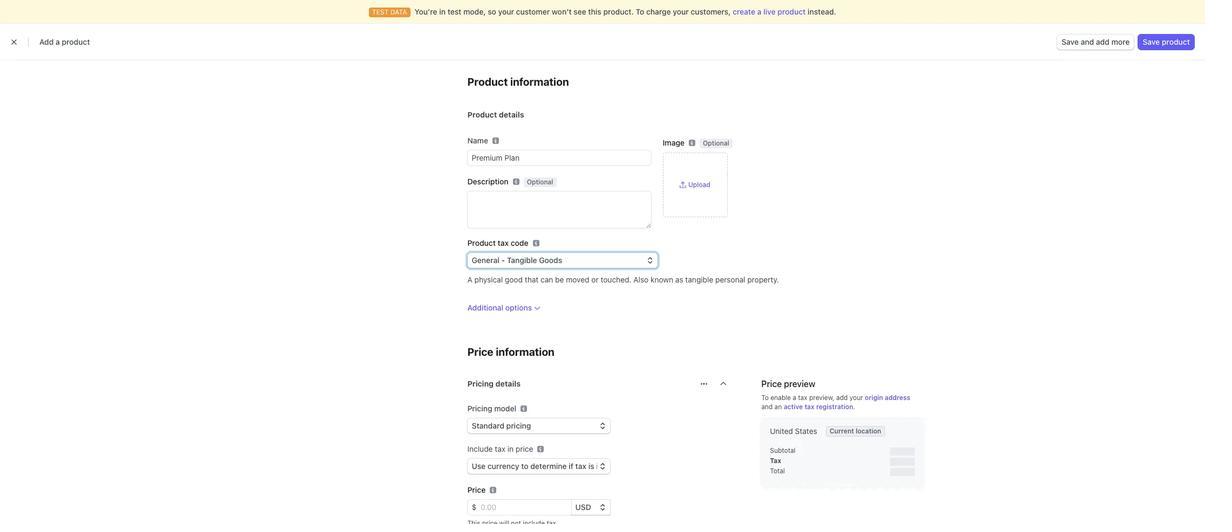 Task type: describe. For each thing, give the bounding box(es) containing it.
tax
[[770, 457, 781, 465]]

your inside "price preview to enable a tax preview, add your origin address and an active tax registration ."
[[850, 394, 863, 402]]

add inside "price preview to enable a tax preview, add your origin address and an active tax registration ."
[[836, 394, 848, 402]]

1 horizontal spatial product
[[778, 7, 806, 16]]

preview,
[[809, 394, 835, 402]]

products
[[168, 60, 232, 78]]

be
[[555, 275, 564, 284]]

as
[[675, 275, 683, 284]]

0 vertical spatial in
[[439, 7, 446, 16]]

tangible
[[685, 275, 713, 284]]

enable
[[771, 394, 791, 402]]

general - tangible goods
[[472, 256, 562, 265]]

touched.
[[601, 275, 631, 284]]

create
[[733, 7, 755, 16]]

preview
[[784, 379, 816, 389]]

add inside button
[[1096, 37, 1110, 46]]

$
[[472, 503, 476, 512]]

current
[[830, 427, 854, 435]]

and inside "price preview to enable a tax preview, add your origin address and an active tax registration ."
[[761, 403, 773, 411]]

save and add more button
[[1057, 35, 1134, 50]]

pricing details
[[467, 379, 521, 388]]

information for product information
[[510, 76, 569, 88]]

0 horizontal spatial to
[[636, 7, 644, 16]]

-
[[501, 256, 505, 265]]

1 horizontal spatial a
[[757, 7, 762, 16]]

active
[[784, 403, 803, 411]]

info element
[[521, 406, 527, 412]]

code
[[511, 238, 528, 248]]

$ button
[[467, 500, 476, 515]]

a
[[467, 275, 472, 284]]

save product
[[1143, 37, 1190, 46]]

model
[[494, 404, 516, 413]]

you're in test mode, so your customer won't see this product. to charge your customers, create a live product instead.
[[415, 7, 836, 16]]

location
[[856, 427, 881, 435]]

price for price
[[467, 486, 486, 495]]

pricing for pricing model
[[467, 404, 492, 413]]

usd button
[[571, 500, 610, 515]]

origin
[[865, 394, 883, 402]]

name
[[467, 136, 488, 145]]

personal
[[715, 275, 745, 284]]

0.00 text field
[[476, 500, 571, 515]]

additional
[[467, 303, 503, 312]]

price for price preview to enable a tax preview, add your origin address and an active tax registration .
[[761, 379, 782, 389]]

options
[[505, 303, 532, 312]]

product inside button
[[1162, 37, 1190, 46]]

price preview to enable a tax preview, add your origin address and an active tax registration .
[[761, 379, 910, 411]]

tangible
[[507, 256, 537, 265]]

upload button
[[680, 181, 711, 189]]

optional for image
[[703, 139, 729, 147]]

that
[[525, 275, 539, 284]]

tax down preview,
[[805, 403, 815, 411]]

upload
[[688, 181, 711, 189]]

can
[[541, 275, 553, 284]]

price for price information
[[467, 346, 493, 358]]

also
[[634, 275, 649, 284]]

usd
[[575, 503, 591, 512]]

won't
[[552, 7, 572, 16]]

additional options button
[[467, 303, 541, 313]]

test
[[448, 7, 461, 16]]

goods
[[539, 256, 562, 265]]

add
[[39, 37, 54, 46]]

or
[[591, 275, 599, 284]]

moved
[[566, 275, 589, 284]]

price
[[516, 445, 533, 454]]

states
[[795, 427, 817, 436]]

active tax registration link
[[784, 403, 853, 411]]

tax right include
[[495, 445, 506, 454]]

product.
[[603, 7, 634, 16]]

customers,
[[691, 7, 731, 16]]

united states
[[770, 427, 817, 436]]

save for save and add more
[[1062, 37, 1079, 46]]

you're
[[415, 7, 437, 16]]

Search… search field
[[459, 5, 724, 19]]

save product button
[[1139, 35, 1194, 50]]



Task type: locate. For each thing, give the bounding box(es) containing it.
1 vertical spatial optional
[[527, 178, 553, 186]]

property.
[[747, 275, 779, 284]]

physical
[[475, 275, 503, 284]]

origin address link
[[865, 394, 910, 402]]

and left an
[[761, 403, 773, 411]]

your up .
[[850, 394, 863, 402]]

and left more
[[1081, 37, 1094, 46]]

1 vertical spatial add
[[836, 394, 848, 402]]

so
[[488, 7, 496, 16]]

address
[[885, 394, 910, 402]]

to inside "price preview to enable a tax preview, add your origin address and an active tax registration ."
[[761, 394, 769, 402]]

information
[[510, 76, 569, 88], [496, 346, 555, 358]]

0 horizontal spatial and
[[761, 403, 773, 411]]

price up pricing details
[[467, 346, 493, 358]]

1 pricing from the top
[[467, 379, 494, 388]]

to left charge
[[636, 7, 644, 16]]

pricing inside button
[[467, 379, 494, 388]]

product up name
[[467, 110, 497, 119]]

instead.
[[808, 7, 836, 16]]

1 vertical spatial price
[[761, 379, 782, 389]]

None text field
[[467, 192, 651, 228]]

0 vertical spatial optional
[[703, 139, 729, 147]]

united
[[770, 427, 793, 436]]

your right charge
[[673, 7, 689, 16]]

3 product from the top
[[467, 238, 496, 248]]

search…
[[477, 8, 504, 16]]

customer
[[516, 7, 550, 16]]

0 horizontal spatial optional
[[527, 178, 553, 186]]

details up model
[[496, 379, 521, 388]]

pricing details button
[[461, 372, 694, 393]]

add left more
[[1096, 37, 1110, 46]]

mode,
[[463, 7, 486, 16]]

1 horizontal spatial save
[[1143, 37, 1160, 46]]

a up active
[[793, 394, 796, 402]]

a physical good that can be moved or touched. also known as tangible personal property.
[[467, 275, 779, 284]]

1 vertical spatial details
[[496, 379, 521, 388]]

1 save from the left
[[1062, 37, 1079, 46]]

known
[[651, 275, 673, 284]]

more
[[1112, 37, 1130, 46]]

product for product information
[[467, 76, 508, 88]]

0 vertical spatial a
[[757, 7, 762, 16]]

1 vertical spatial product
[[467, 110, 497, 119]]

product
[[467, 76, 508, 88], [467, 110, 497, 119], [467, 238, 496, 248]]

product for product details
[[467, 110, 497, 119]]

charge
[[646, 7, 671, 16]]

tab list
[[168, 80, 1015, 100]]

price information
[[467, 346, 555, 358]]

1 horizontal spatial in
[[508, 445, 514, 454]]

0 vertical spatial add
[[1096, 37, 1110, 46]]

0 vertical spatial details
[[499, 110, 524, 119]]

add
[[1096, 37, 1110, 46], [836, 394, 848, 402]]

a inside "price preview to enable a tax preview, add your origin address and an active tax registration ."
[[793, 394, 796, 402]]

details for pricing details
[[496, 379, 521, 388]]

1 horizontal spatial your
[[673, 7, 689, 16]]

pricing for pricing details
[[467, 379, 494, 388]]

include tax in price
[[467, 445, 533, 454]]

general - tangible goods button
[[467, 253, 657, 268]]

tax
[[498, 238, 509, 248], [798, 394, 808, 402], [805, 403, 815, 411], [495, 445, 506, 454]]

0 vertical spatial information
[[510, 76, 569, 88]]

1 vertical spatial pricing
[[467, 404, 492, 413]]

save left more
[[1062, 37, 1079, 46]]

product for product tax code
[[467, 238, 496, 248]]

save and add more
[[1062, 37, 1130, 46]]

1 vertical spatial in
[[508, 445, 514, 454]]

save inside save product button
[[1143, 37, 1160, 46]]

2 save from the left
[[1143, 37, 1160, 46]]

0 horizontal spatial a
[[56, 37, 60, 46]]

details down product information at the left of page
[[499, 110, 524, 119]]

optional
[[703, 139, 729, 147], [527, 178, 553, 186]]

2 vertical spatial a
[[793, 394, 796, 402]]

optional for description
[[527, 178, 553, 186]]

to
[[636, 7, 644, 16], [761, 394, 769, 402]]

your
[[498, 7, 514, 16], [673, 7, 689, 16], [850, 394, 863, 402]]

optional down premium plan, sunglasses, etc. 'text box' at the top of the page
[[527, 178, 553, 186]]

1 vertical spatial information
[[496, 346, 555, 358]]

0 horizontal spatial add
[[836, 394, 848, 402]]

1 vertical spatial and
[[761, 403, 773, 411]]

0 horizontal spatial your
[[498, 7, 514, 16]]

0 vertical spatial and
[[1081, 37, 1094, 46]]

1 vertical spatial a
[[56, 37, 60, 46]]

save
[[1062, 37, 1079, 46], [1143, 37, 1160, 46]]

save right more
[[1143, 37, 1160, 46]]

tax left code
[[498, 238, 509, 248]]

details for product details
[[499, 110, 524, 119]]

2 vertical spatial price
[[467, 486, 486, 495]]

0 horizontal spatial in
[[439, 7, 446, 16]]

pricing model
[[467, 404, 516, 413]]

and
[[1081, 37, 1094, 46], [761, 403, 773, 411]]

general
[[472, 256, 500, 265]]

registration
[[816, 403, 853, 411]]

.
[[853, 403, 855, 411]]

an
[[775, 403, 782, 411]]

this
[[588, 7, 601, 16]]

price up "enable"
[[761, 379, 782, 389]]

create a live product button
[[733, 6, 806, 17]]

0 vertical spatial to
[[636, 7, 644, 16]]

in
[[439, 7, 446, 16], [508, 445, 514, 454]]

a right the "add"
[[56, 37, 60, 46]]

0 vertical spatial price
[[467, 346, 493, 358]]

a left live
[[757, 7, 762, 16]]

price
[[467, 346, 493, 358], [761, 379, 782, 389], [467, 486, 486, 495]]

1 horizontal spatial to
[[761, 394, 769, 402]]

product up general
[[467, 238, 496, 248]]

in left price on the bottom of the page
[[508, 445, 514, 454]]

image
[[663, 138, 685, 147]]

0 horizontal spatial save
[[1062, 37, 1079, 46]]

2 pricing from the top
[[467, 404, 492, 413]]

price inside "price preview to enable a tax preview, add your origin address and an active tax registration ."
[[761, 379, 782, 389]]

2 vertical spatial product
[[467, 238, 496, 248]]

save inside save and add more button
[[1062, 37, 1079, 46]]

details
[[499, 110, 524, 119], [496, 379, 521, 388]]

information for price information
[[496, 346, 555, 358]]

save for save product
[[1143, 37, 1160, 46]]

product up product details
[[467, 76, 508, 88]]

good
[[505, 275, 523, 284]]

additional options
[[467, 303, 532, 312]]

to left "enable"
[[761, 394, 769, 402]]

subtotal
[[770, 447, 796, 455]]

1 vertical spatial to
[[761, 394, 769, 402]]

add a product
[[39, 37, 90, 46]]

pricing left model
[[467, 404, 492, 413]]

2 product from the top
[[467, 110, 497, 119]]

include
[[467, 445, 493, 454]]

optional right image
[[703, 139, 729, 147]]

current location
[[830, 427, 881, 435]]

product
[[778, 7, 806, 16], [62, 37, 90, 46], [1162, 37, 1190, 46]]

1 horizontal spatial optional
[[703, 139, 729, 147]]

description
[[467, 177, 509, 186]]

0 horizontal spatial product
[[62, 37, 90, 46]]

Premium Plan, sunglasses, etc. text field
[[467, 151, 651, 166]]

svg image
[[701, 381, 707, 387]]

product tax code
[[467, 238, 528, 248]]

tax up active
[[798, 394, 808, 402]]

0 vertical spatial pricing
[[467, 379, 494, 388]]

2 horizontal spatial your
[[850, 394, 863, 402]]

1 horizontal spatial and
[[1081, 37, 1094, 46]]

price up $
[[467, 486, 486, 495]]

0 vertical spatial product
[[467, 76, 508, 88]]

product information
[[467, 76, 569, 88]]

and inside button
[[1081, 37, 1094, 46]]

1 horizontal spatial add
[[1096, 37, 1110, 46]]

total
[[770, 467, 785, 475]]

pricing
[[467, 379, 494, 388], [467, 404, 492, 413]]

pricing up pricing model
[[467, 379, 494, 388]]

2 horizontal spatial product
[[1162, 37, 1190, 46]]

live
[[764, 7, 776, 16]]

your right so
[[498, 7, 514, 16]]

a
[[757, 7, 762, 16], [56, 37, 60, 46], [793, 394, 796, 402]]

see
[[574, 7, 586, 16]]

product details
[[467, 110, 524, 119]]

add up the registration
[[836, 394, 848, 402]]

2 horizontal spatial a
[[793, 394, 796, 402]]

in left test
[[439, 7, 446, 16]]

1 product from the top
[[467, 76, 508, 88]]

details inside pricing details button
[[496, 379, 521, 388]]

info image
[[521, 406, 527, 412]]



Task type: vqa. For each thing, say whether or not it's contained in the screenshot.
Shipping
no



